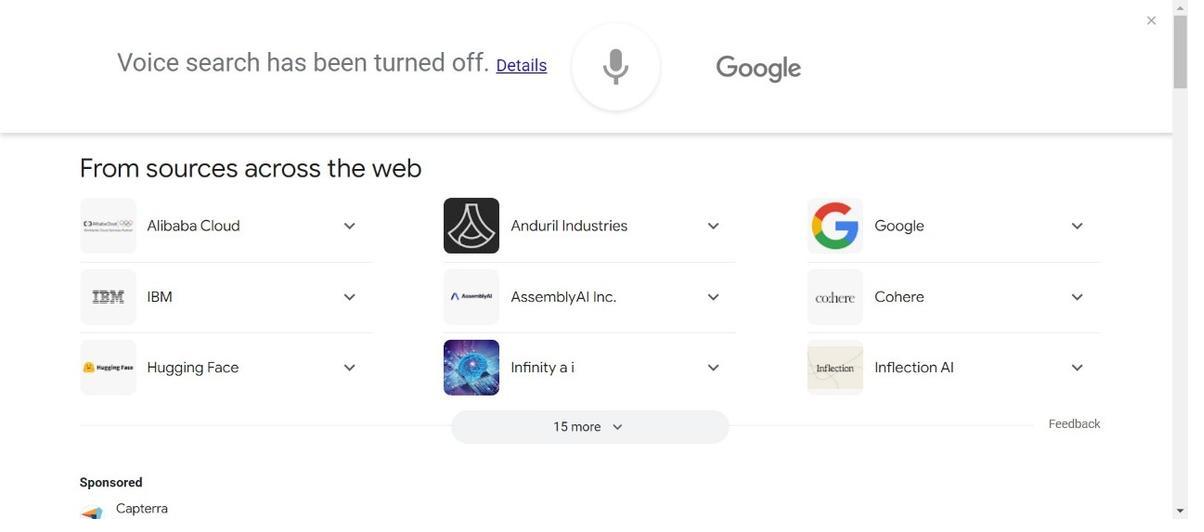 Task type: locate. For each thing, give the bounding box(es) containing it.
list item
[[70, 95, 103, 123]]

None search field
[[57, 23, 879, 66]]

list
[[70, 95, 103, 123]]

go to google home image
[[80, 33, 165, 61]]



Task type: describe. For each thing, give the bounding box(es) containing it.
search by image image
[[786, 34, 808, 56]]

15 more items element
[[553, 419, 601, 435]]



Task type: vqa. For each thing, say whether or not it's contained in the screenshot.
list
yes



